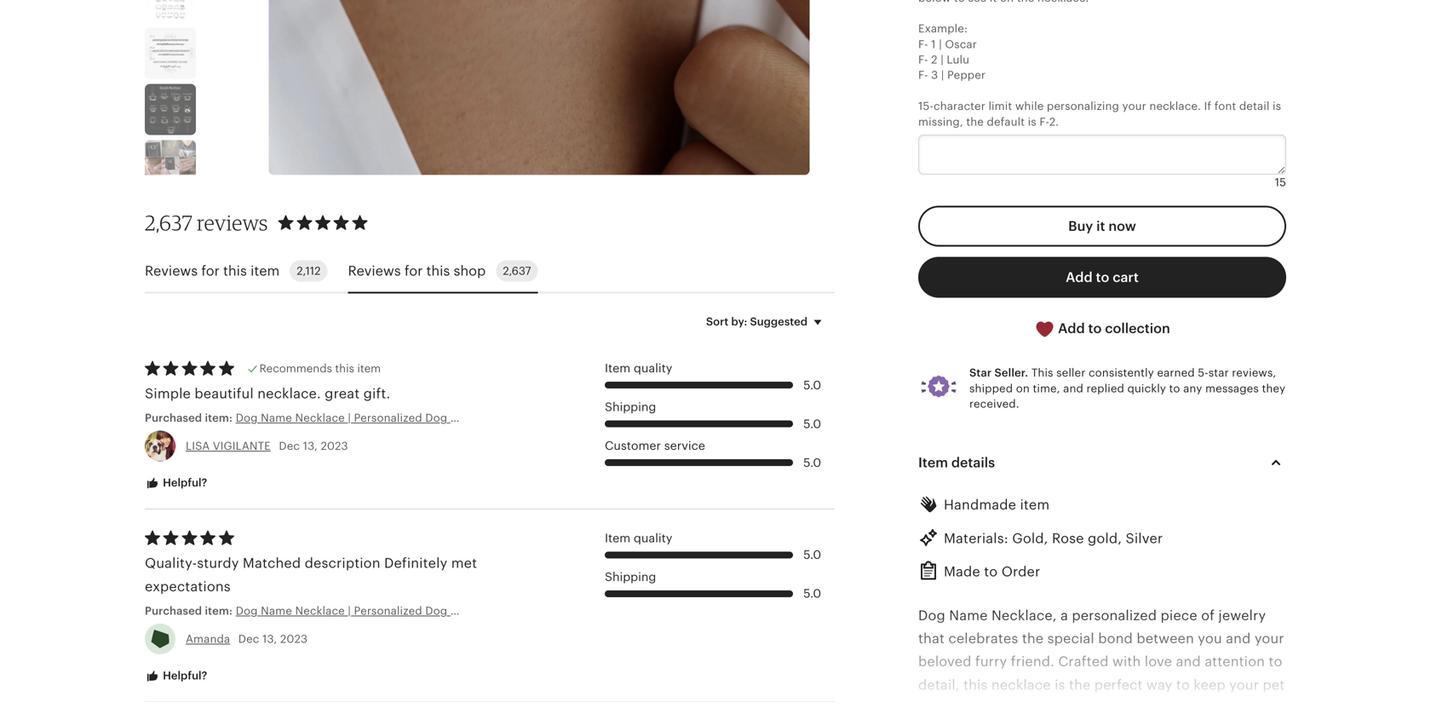 Task type: vqa. For each thing, say whether or not it's contained in the screenshot.
This seller consistently earned 5-star reviews, shipped on time, and replied quickly to any messages they received.
yes



Task type: locate. For each thing, give the bounding box(es) containing it.
with
[[1113, 654, 1142, 670]]

way
[[1147, 678, 1173, 693]]

0 horizontal spatial dog
[[919, 608, 946, 623]]

quality-sturdy matched description  definitely met expectations
[[145, 556, 477, 594]]

for left shop
[[405, 263, 423, 279]]

example:
[[919, 22, 968, 35]]

is down the while
[[1028, 115, 1037, 128]]

dec right vigilante
[[279, 440, 300, 453]]

by:
[[732, 315, 748, 328]]

2 helpful? button from the top
[[132, 661, 220, 692]]

1 vertical spatial add
[[1059, 321, 1086, 336]]

1 horizontal spatial the
[[1023, 631, 1044, 646]]

1 vertical spatial 2023
[[280, 633, 308, 646]]

item: up amanda link
[[205, 605, 233, 618]]

2023
[[321, 440, 348, 453], [280, 633, 308, 646]]

2 for from the left
[[405, 263, 423, 279]]

helpful? down amanda
[[160, 670, 207, 682]]

1 purchased from the top
[[145, 412, 202, 424]]

item up "gold,"
[[1021, 498, 1050, 513]]

item:
[[205, 412, 233, 424], [205, 605, 233, 618]]

1 vertical spatial item
[[919, 455, 949, 471]]

1 horizontal spatial and
[[1177, 654, 1202, 670]]

0 horizontal spatial reviews
[[145, 263, 198, 279]]

0 horizontal spatial the
[[967, 115, 984, 128]]

jewelry
[[1219, 608, 1267, 623]]

simple beautiful necklace. great gift.
[[145, 386, 391, 401]]

purchased item: up lisa
[[145, 412, 236, 424]]

1 horizontal spatial necklace.
[[1150, 100, 1202, 113]]

1
[[932, 38, 936, 51]]

the down character
[[967, 115, 984, 128]]

0 vertical spatial helpful? button
[[132, 468, 220, 499]]

0 horizontal spatial and
[[1064, 382, 1084, 395]]

handmade item
[[944, 498, 1050, 513]]

0 vertical spatial and
[[1064, 382, 1084, 395]]

item left 2,112 on the top left of the page
[[251, 263, 280, 279]]

purchased
[[145, 412, 202, 424], [145, 605, 202, 618]]

1 vertical spatial helpful?
[[160, 670, 207, 682]]

for for item
[[202, 263, 220, 279]]

1 horizontal spatial 2023
[[321, 440, 348, 453]]

you down perfect
[[1113, 701, 1137, 702]]

13, down the "simple beautiful necklace. great gift."
[[303, 440, 318, 453]]

2,112
[[297, 265, 321, 277]]

2 vertical spatial the
[[1070, 678, 1091, 693]]

purchased down simple
[[145, 412, 202, 424]]

purchased item: down the expectations
[[145, 605, 236, 618]]

heart
[[1009, 701, 1044, 702]]

your right personalizing
[[1123, 100, 1147, 113]]

1 vertical spatial the
[[1023, 631, 1044, 646]]

0 vertical spatial shipping
[[605, 400, 657, 414]]

and inside "this seller consistently earned 5-star reviews, shipped on time, and replied quickly to any messages they received."
[[1064, 382, 1084, 395]]

purchased down the expectations
[[145, 605, 202, 618]]

0 vertical spatial 2023
[[321, 440, 348, 453]]

reviews
[[145, 263, 198, 279], [348, 263, 401, 279]]

1 vertical spatial and
[[1227, 631, 1252, 646]]

0 horizontal spatial for
[[202, 263, 220, 279]]

0 vertical spatial item
[[605, 361, 631, 375]]

if
[[1205, 100, 1212, 113]]

1 horizontal spatial item
[[357, 362, 381, 375]]

0 vertical spatial add
[[1066, 270, 1093, 285]]

2 helpful? from the top
[[160, 670, 207, 682]]

met
[[452, 556, 477, 571]]

item up "gift."
[[357, 362, 381, 375]]

purchased for quality-sturdy matched description  definitely met expectations
[[145, 605, 202, 618]]

purchased item: for simple
[[145, 412, 236, 424]]

sort by: suggested button
[[694, 304, 841, 340]]

2 horizontal spatial and
[[1227, 631, 1252, 646]]

0 horizontal spatial necklace.
[[258, 386, 321, 401]]

your down attention
[[1230, 678, 1260, 693]]

5.0
[[804, 378, 822, 392], [804, 417, 822, 431], [804, 456, 822, 470], [804, 548, 822, 562], [804, 587, 822, 601]]

1 horizontal spatial you
[[1199, 631, 1223, 646]]

1 vertical spatial dec
[[238, 633, 260, 646]]

0 vertical spatial purchased
[[145, 412, 202, 424]]

0 vertical spatial the
[[967, 115, 984, 128]]

consistently
[[1089, 367, 1155, 379]]

| right 1
[[939, 38, 942, 51]]

f- inside 15-character limit while personalizing your necklace. if font detail is missing, the default is f-2.
[[1040, 115, 1050, 128]]

0 vertical spatial dog
[[919, 608, 946, 623]]

beloved
[[919, 654, 972, 670]]

reviews right 2,112 on the top left of the page
[[348, 263, 401, 279]]

add up seller
[[1059, 321, 1086, 336]]

between
[[1137, 631, 1195, 646]]

and right love
[[1177, 654, 1202, 670]]

to up each
[[1177, 678, 1191, 693]]

item for quality-sturdy matched description  definitely met expectations
[[605, 531, 631, 545]]

reviews down 2,637 reviews
[[145, 263, 198, 279]]

0 horizontal spatial is
[[1028, 115, 1037, 128]]

is up wherever
[[1055, 678, 1066, 693]]

0 vertical spatial is
[[1273, 100, 1282, 113]]

1 vertical spatial dog
[[1202, 701, 1229, 702]]

purchased for simple beautiful necklace. great gift.
[[145, 412, 202, 424]]

missing,
[[919, 115, 964, 128]]

1 vertical spatial item:
[[205, 605, 233, 618]]

2,637 right shop
[[503, 265, 531, 277]]

buy it now button
[[919, 206, 1287, 247]]

1 vertical spatial necklace.
[[258, 386, 321, 401]]

2023 down quality-sturdy matched description  definitely met expectations
[[280, 633, 308, 646]]

to left collection
[[1089, 321, 1102, 336]]

1 vertical spatial 2,637
[[503, 265, 531, 277]]

add for add to collection
[[1059, 321, 1086, 336]]

1 horizontal spatial is
[[1055, 678, 1066, 693]]

and up attention
[[1227, 631, 1252, 646]]

1 horizontal spatial 13,
[[303, 440, 318, 453]]

1 vertical spatial helpful? button
[[132, 661, 220, 692]]

2 vertical spatial item
[[605, 531, 631, 545]]

f- down the while
[[1040, 115, 1050, 128]]

necklace. down recommends
[[258, 386, 321, 401]]

is right detail
[[1273, 100, 1282, 113]]

2,637 down dog name necklace personalized dog ears necklace custom image 9
[[145, 210, 193, 235]]

to right made
[[985, 564, 998, 580]]

1 horizontal spatial 2,637
[[503, 265, 531, 277]]

handmade
[[944, 498, 1017, 513]]

1 quality from the top
[[634, 361, 673, 375]]

2 item quality from the top
[[605, 531, 673, 545]]

item quality for quality-sturdy matched description  definitely met expectations
[[605, 531, 673, 545]]

item details
[[919, 455, 996, 471]]

dog up that
[[919, 608, 946, 623]]

0 vertical spatial necklace.
[[1150, 100, 1202, 113]]

0 vertical spatial 2,637
[[145, 210, 193, 235]]

2 quality from the top
[[634, 531, 673, 545]]

1 vertical spatial item quality
[[605, 531, 673, 545]]

matched
[[243, 556, 301, 571]]

2 vertical spatial and
[[1177, 654, 1202, 670]]

1 purchased item: from the top
[[145, 412, 236, 424]]

shipping
[[605, 400, 657, 414], [605, 570, 657, 584]]

dec right amanda link
[[238, 633, 260, 646]]

detail
[[1240, 100, 1270, 113]]

1 horizontal spatial reviews
[[348, 263, 401, 279]]

1 vertical spatial purchased item:
[[145, 605, 236, 618]]

lulu
[[947, 53, 970, 66]]

0 horizontal spatial 2,637
[[145, 210, 193, 235]]

Add your personalization text field
[[919, 135, 1287, 175]]

quality
[[634, 361, 673, 375], [634, 531, 673, 545]]

2,637
[[145, 210, 193, 235], [503, 265, 531, 277]]

they
[[1263, 382, 1286, 395]]

your
[[1123, 100, 1147, 113], [1255, 631, 1285, 646], [1230, 678, 1260, 693], [975, 701, 1005, 702]]

helpful? button down amanda
[[132, 661, 220, 692]]

helpful? down lisa
[[160, 477, 207, 489]]

reviews
[[197, 210, 268, 235]]

rose
[[1053, 531, 1085, 546]]

now
[[1109, 218, 1137, 234]]

tab list
[[145, 250, 835, 294]]

tab list containing reviews for this item
[[145, 250, 835, 294]]

2 vertical spatial is
[[1055, 678, 1066, 693]]

sort
[[706, 315, 729, 328]]

helpful? for quality-sturdy matched description  definitely met expectations
[[160, 670, 207, 682]]

sort by: suggested
[[706, 315, 808, 328]]

0 vertical spatial quality
[[634, 361, 673, 375]]

suggested
[[750, 315, 808, 328]]

2 vertical spatial |
[[942, 69, 945, 82]]

5-
[[1199, 367, 1209, 379]]

1 shipping from the top
[[605, 400, 657, 414]]

1 item: from the top
[[205, 412, 233, 424]]

simple
[[145, 386, 191, 401]]

5 5.0 from the top
[[804, 587, 822, 601]]

0 horizontal spatial dec
[[238, 633, 260, 646]]

for down 2,637 reviews
[[202, 263, 220, 279]]

and
[[1064, 382, 1084, 395], [1227, 631, 1252, 646], [1177, 654, 1202, 670]]

shipping for quality-sturdy matched description  definitely met expectations
[[605, 570, 657, 584]]

personalizing
[[1047, 100, 1120, 113]]

lisa
[[186, 440, 210, 453]]

item quality for simple beautiful necklace. great gift.
[[605, 361, 673, 375]]

1 horizontal spatial for
[[405, 263, 423, 279]]

2 horizontal spatial item
[[1021, 498, 1050, 513]]

helpful? for simple beautiful necklace. great gift.
[[160, 477, 207, 489]]

this left shop
[[427, 263, 450, 279]]

expectations
[[145, 579, 231, 594]]

you down of
[[1199, 631, 1223, 646]]

2 horizontal spatial is
[[1273, 100, 1282, 113]]

reviews,
[[1233, 367, 1277, 379]]

| right 2
[[941, 53, 944, 66]]

1 vertical spatial shipping
[[605, 570, 657, 584]]

1 vertical spatial 13,
[[263, 633, 277, 646]]

while
[[1016, 100, 1044, 113]]

this down furry
[[964, 678, 988, 693]]

item details button
[[903, 443, 1302, 483]]

add to collection button
[[919, 308, 1287, 350]]

2,637 inside tab list
[[503, 265, 531, 277]]

0 vertical spatial purchased item:
[[145, 412, 236, 424]]

the
[[967, 115, 984, 128], [1023, 631, 1044, 646], [1070, 678, 1091, 693]]

1 vertical spatial quality
[[634, 531, 673, 545]]

0 horizontal spatial 2023
[[280, 633, 308, 646]]

2 shipping from the top
[[605, 570, 657, 584]]

|
[[939, 38, 942, 51], [941, 53, 944, 66], [942, 69, 945, 82]]

0 horizontal spatial item
[[251, 263, 280, 279]]

add to collection
[[1055, 321, 1171, 336]]

to inside "this seller consistently earned 5-star reviews, shipped on time, and replied quickly to any messages they received."
[[1170, 382, 1181, 395]]

reviews for reviews for this item
[[145, 263, 198, 279]]

2 5.0 from the top
[[804, 417, 822, 431]]

15-character limit while personalizing your necklace. if font detail is missing, the default is f-2.
[[919, 100, 1282, 128]]

purchased item:
[[145, 412, 236, 424], [145, 605, 236, 618]]

gold,
[[1088, 531, 1123, 546]]

add left cart
[[1066, 270, 1093, 285]]

13, right amanda link
[[263, 633, 277, 646]]

your down jewelry
[[1255, 631, 1285, 646]]

helpful? button for quality-sturdy matched description  definitely met expectations
[[132, 661, 220, 692]]

limit
[[989, 100, 1013, 113]]

to down the earned
[[1170, 382, 1181, 395]]

the up wherever
[[1070, 678, 1091, 693]]

item
[[251, 263, 280, 279], [357, 362, 381, 375], [1021, 498, 1050, 513]]

0 vertical spatial item:
[[205, 412, 233, 424]]

star
[[1209, 367, 1230, 379]]

1 helpful? from the top
[[160, 477, 207, 489]]

2 reviews from the left
[[348, 263, 401, 279]]

the up friend.
[[1023, 631, 1044, 646]]

2 purchased item: from the top
[[145, 605, 236, 618]]

0 vertical spatial dec
[[279, 440, 300, 453]]

0 vertical spatial helpful?
[[160, 477, 207, 489]]

f- left 1
[[919, 38, 929, 51]]

1 vertical spatial purchased
[[145, 605, 202, 618]]

| right 3 at the top of the page
[[942, 69, 945, 82]]

dog down keep
[[1202, 701, 1229, 702]]

1 for from the left
[[202, 263, 220, 279]]

and down seller
[[1064, 382, 1084, 395]]

1 reviews from the left
[[145, 263, 198, 279]]

dog name necklace, a personalized piece of jewelry that celebrates the special bond between you and your beloved furry friend. crafted with love and attention to detail, this necklace is the perfect way to keep your pet close to your heart wherever you go. each dog 
[[919, 608, 1286, 702]]

furry
[[976, 654, 1008, 670]]

1 item quality from the top
[[605, 361, 673, 375]]

friend.
[[1011, 654, 1055, 670]]

1 vertical spatial you
[[1113, 701, 1137, 702]]

1 helpful? button from the top
[[132, 468, 220, 499]]

0 horizontal spatial you
[[1113, 701, 1137, 702]]

helpful? button down lisa
[[132, 468, 220, 499]]

lisa vigilante dec 13, 2023
[[186, 440, 348, 453]]

shop
[[454, 263, 486, 279]]

dog name necklace personalized dog ears necklace custom image 9 image
[[145, 140, 196, 191]]

2023 down great in the left of the page
[[321, 440, 348, 453]]

4 5.0 from the top
[[804, 548, 822, 562]]

oscar
[[946, 38, 978, 51]]

1 horizontal spatial dog
[[1202, 701, 1229, 702]]

2 item: from the top
[[205, 605, 233, 618]]

this
[[223, 263, 247, 279], [427, 263, 450, 279], [335, 362, 355, 375], [964, 678, 988, 693]]

necklace. left if
[[1150, 100, 1202, 113]]

for
[[202, 263, 220, 279], [405, 263, 423, 279]]

0 vertical spatial item quality
[[605, 361, 673, 375]]

2 purchased from the top
[[145, 605, 202, 618]]

item: down beautiful
[[205, 412, 233, 424]]

2
[[932, 53, 938, 66]]

0 vertical spatial item
[[251, 263, 280, 279]]



Task type: describe. For each thing, give the bounding box(es) containing it.
1 vertical spatial item
[[357, 362, 381, 375]]

on
[[1017, 382, 1030, 395]]

a
[[1061, 608, 1069, 623]]

replied
[[1087, 382, 1125, 395]]

necklace. inside 15-character limit while personalizing your necklace. if font detail is missing, the default is f-2.
[[1150, 100, 1202, 113]]

personalized
[[1073, 608, 1158, 623]]

amanda link
[[186, 633, 230, 646]]

helpful? button for simple beautiful necklace. great gift.
[[132, 468, 220, 499]]

item: for sturdy
[[205, 605, 233, 618]]

2 vertical spatial item
[[1021, 498, 1050, 513]]

add to cart button
[[919, 257, 1287, 298]]

messages
[[1206, 382, 1260, 395]]

details
[[952, 455, 996, 471]]

of
[[1202, 608, 1215, 623]]

quality for quality-sturdy matched description  definitely met expectations
[[634, 531, 673, 545]]

reviews for this item
[[145, 263, 280, 279]]

f- left 3 at the top of the page
[[919, 69, 929, 82]]

made
[[944, 564, 981, 580]]

shipped
[[970, 382, 1014, 395]]

service
[[665, 439, 706, 453]]

each
[[1166, 701, 1198, 702]]

pepper
[[948, 69, 986, 82]]

3 5.0 from the top
[[804, 456, 822, 470]]

description
[[305, 556, 381, 571]]

necklace,
[[992, 608, 1057, 623]]

quality-
[[145, 556, 197, 571]]

any
[[1184, 382, 1203, 395]]

love
[[1145, 654, 1173, 670]]

item inside 'dropdown button'
[[919, 455, 949, 471]]

buy
[[1069, 218, 1094, 234]]

f- left 2
[[919, 53, 929, 66]]

this down the reviews
[[223, 263, 247, 279]]

purchased item: for quality-
[[145, 605, 236, 618]]

customer service
[[605, 439, 706, 453]]

collection
[[1106, 321, 1171, 336]]

necklace
[[992, 678, 1051, 693]]

received.
[[970, 398, 1020, 410]]

item for simple beautiful necklace. great gift.
[[605, 361, 631, 375]]

1 vertical spatial is
[[1028, 115, 1037, 128]]

3
[[932, 69, 939, 82]]

2,637 for 2,637 reviews
[[145, 210, 193, 235]]

gift.
[[364, 386, 391, 401]]

item: for beautiful
[[205, 412, 233, 424]]

buy it now
[[1069, 218, 1137, 234]]

that
[[919, 631, 945, 646]]

attention
[[1205, 654, 1266, 670]]

0 vertical spatial 13,
[[303, 440, 318, 453]]

bond
[[1099, 631, 1134, 646]]

customer
[[605, 439, 661, 453]]

star
[[970, 367, 992, 379]]

2 horizontal spatial the
[[1070, 678, 1091, 693]]

star seller.
[[970, 367, 1029, 379]]

definitely
[[384, 556, 448, 571]]

crafted
[[1059, 654, 1109, 670]]

1 horizontal spatial dec
[[279, 440, 300, 453]]

1 5.0 from the top
[[804, 378, 822, 392]]

cart
[[1113, 270, 1139, 285]]

dog name necklace personalized dog ears necklace custom image 8 image
[[145, 84, 196, 135]]

gold,
[[1013, 531, 1049, 546]]

shipping for simple beautiful necklace. great gift.
[[605, 400, 657, 414]]

detail,
[[919, 678, 960, 693]]

piece
[[1161, 608, 1198, 623]]

your down necklace
[[975, 701, 1005, 702]]

0 vertical spatial |
[[939, 38, 942, 51]]

dog name necklace personalized dog ears necklace custom image 6 image
[[145, 0, 196, 22]]

add to cart
[[1066, 270, 1139, 285]]

this seller consistently earned 5-star reviews, shipped on time, and replied quickly to any messages they received.
[[970, 367, 1286, 410]]

recommends this item
[[260, 362, 381, 375]]

0 horizontal spatial 13,
[[263, 633, 277, 646]]

is inside dog name necklace, a personalized piece of jewelry that celebrates the special bond between you and your beloved furry friend. crafted with love and attention to detail, this necklace is the perfect way to keep your pet close to your heart wherever you go. each dog
[[1055, 678, 1066, 693]]

great
[[325, 386, 360, 401]]

2,637 for 2,637
[[503, 265, 531, 277]]

seller.
[[995, 367, 1029, 379]]

for for shop
[[405, 263, 423, 279]]

example: f- 1 | oscar f- 2 | lulu f- 3 | pepper
[[919, 22, 986, 82]]

this inside dog name necklace, a personalized piece of jewelry that celebrates the special bond between you and your beloved furry friend. crafted with love and attention to detail, this necklace is the perfect way to keep your pet close to your heart wherever you go. each dog
[[964, 678, 988, 693]]

go.
[[1141, 701, 1162, 702]]

your inside 15-character limit while personalizing your necklace. if font detail is missing, the default is f-2.
[[1123, 100, 1147, 113]]

seller
[[1057, 367, 1086, 379]]

1 vertical spatial |
[[941, 53, 944, 66]]

item inside tab list
[[251, 263, 280, 279]]

silver
[[1126, 531, 1164, 546]]

the inside 15-character limit while personalizing your necklace. if font detail is missing, the default is f-2.
[[967, 115, 984, 128]]

to right close
[[958, 701, 972, 702]]

materials: gold, rose gold, silver
[[944, 531, 1164, 546]]

2,637 reviews
[[145, 210, 268, 235]]

beautiful
[[195, 386, 254, 401]]

order
[[1002, 564, 1041, 580]]

amanda dec 13, 2023
[[186, 633, 308, 646]]

0 vertical spatial you
[[1199, 631, 1223, 646]]

close
[[919, 701, 954, 702]]

earned
[[1158, 367, 1196, 379]]

quickly
[[1128, 382, 1167, 395]]

this up great in the left of the page
[[335, 362, 355, 375]]

perfect
[[1095, 678, 1143, 693]]

dog name necklace personalized dog ears necklace custom image 7 image
[[145, 28, 196, 79]]

15
[[1276, 176, 1287, 189]]

special
[[1048, 631, 1095, 646]]

quality for simple beautiful necklace. great gift.
[[634, 361, 673, 375]]

2.
[[1050, 115, 1059, 128]]

to up 'pet' at the right bottom
[[1269, 654, 1283, 670]]

15-
[[919, 100, 934, 113]]

reviews for this shop
[[348, 263, 486, 279]]

to left cart
[[1097, 270, 1110, 285]]

reviews for reviews for this shop
[[348, 263, 401, 279]]

name
[[950, 608, 988, 623]]

amanda
[[186, 633, 230, 646]]

time,
[[1033, 382, 1061, 395]]

pet
[[1263, 678, 1286, 693]]

add for add to cart
[[1066, 270, 1093, 285]]



